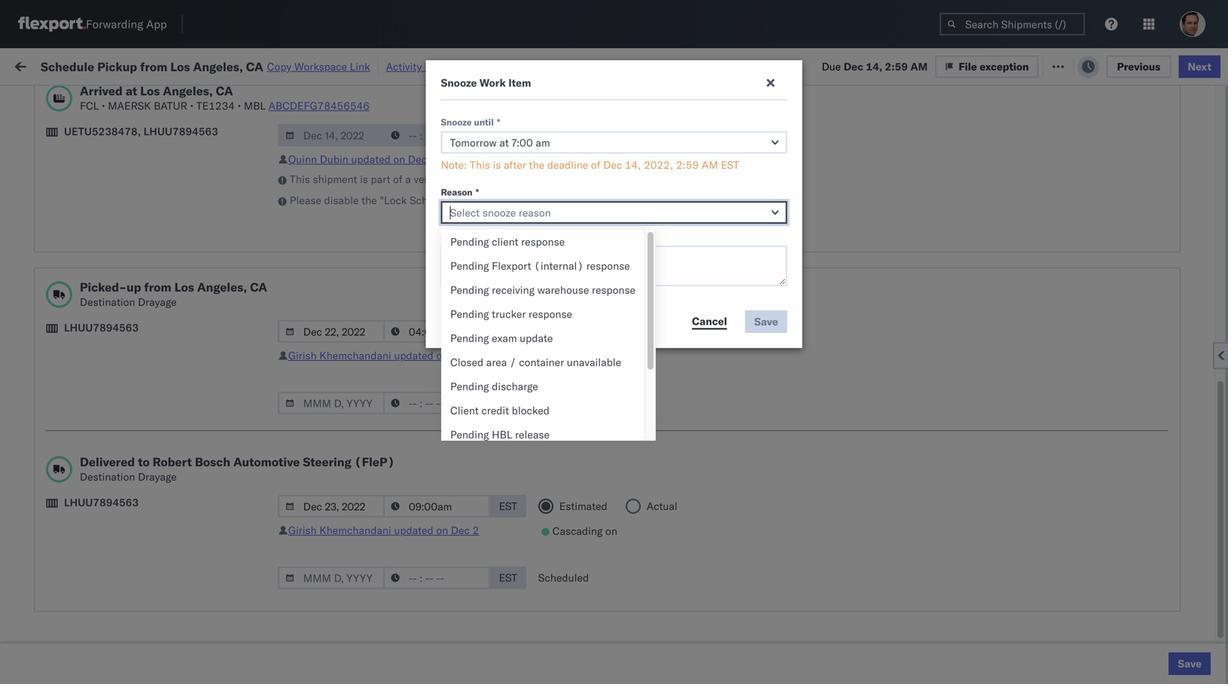 Task type: vqa. For each thing, say whether or not it's contained in the screenshot.


Task type: describe. For each thing, give the bounding box(es) containing it.
6 resize handle column header from the left
[[782, 117, 800, 684]]

documents for 3:00 am edt, aug 19, 2022
[[35, 158, 89, 171]]

1 schedule pickup from los angeles, ca from the top
[[35, 209, 203, 237]]

from for 2:59 am est, jan 25, 2023's schedule pickup from los angeles, ca link
[[117, 574, 139, 587]]

0 vertical spatial lhuu7894563
[[144, 125, 218, 138]]

deadline button
[[235, 120, 386, 135]]

0 vertical spatial this
[[470, 158, 490, 171]]

7 ocean fcl from the top
[[461, 350, 514, 363]]

delivery inside button
[[76, 449, 115, 462]]

upload customs clearance documents link for 3:00
[[35, 142, 214, 172]]

progress
[[235, 93, 272, 105]]

los for 2:59 am est, jan 25, 2023's schedule pickup from los angeles, ca link
[[142, 574, 159, 587]]

snooze left snooze until *
[[408, 123, 438, 134]]

girish khemchandani updated on dec 2 button for picked-up from los angeles, ca
[[288, 349, 479, 362]]

at for arrived
[[126, 83, 137, 98]]

bosch inside delivered to robert bosch automotive steering (flep) destination drayage
[[195, 454, 230, 469]]

pickup for confirm pickup from los angeles, ca link
[[76, 408, 108, 421]]

unavailable
[[567, 356, 622, 369]]

1 vertical spatial this
[[290, 173, 310, 186]]

2 for delivered to robert bosch automotive steering (flep)
[[473, 524, 479, 537]]

quinn
[[288, 153, 317, 166]]

hlxu8034992
[[1088, 250, 1162, 263]]

angeles, inside picked-up from los angeles, ca destination drayage
[[197, 279, 247, 295]]

ready
[[114, 93, 141, 105]]

1 • from the left
[[102, 99, 105, 112]]

status
[[81, 93, 108, 105]]

est, for 11:30 pm est, jan 23, 2023
[[294, 516, 316, 529]]

snoozed : no
[[312, 93, 365, 105]]

est, for 2:00 am est, nov 9, 2022
[[288, 350, 311, 363]]

pickup for 4th schedule pickup from los angeles, ca link from the bottom of the page
[[82, 242, 114, 255]]

13 ocean fcl from the top
[[461, 582, 514, 595]]

aug
[[314, 151, 334, 164]]

schedule pickup from los angeles, ca button for 2:59 am est, jan 25, 2023
[[35, 573, 214, 605]]

2 appointment from the top
[[123, 283, 185, 296]]

2 2:59 am edt, nov 5, 2022 from the top
[[243, 250, 375, 264]]

pickup for schedule pickup from los angeles, ca link corresponding to 2:59 am edt, nov 5, 2022
[[82, 309, 114, 322]]

1 2:59 am edt, nov 5, 2022 from the top
[[243, 184, 375, 197]]

import work
[[127, 58, 190, 72]]

automotive
[[233, 454, 300, 469]]

work for snooze
[[480, 76, 506, 89]]

from inside picked-up from los angeles, ca destination drayage
[[144, 279, 172, 295]]

response right "warehouse"
[[592, 283, 636, 296]]

3 edt, from the top
[[288, 250, 311, 264]]

5 mmm d, yyyy text field from the top
[[278, 567, 385, 589]]

dubin
[[320, 153, 349, 166]]

schedule for schedule pickup from los angeles, ca link corresponding to 2:59 am edt, nov 5, 2022
[[35, 309, 79, 322]]

24,
[[336, 449, 352, 463]]

pickup for first schedule pickup from los angeles, ca link
[[82, 209, 114, 222]]

9 resize handle column header from the left
[[1189, 117, 1207, 684]]

1 schedule pickup from los angeles, ca link from the top
[[35, 208, 214, 238]]

9:00
[[243, 449, 265, 463]]

0 vertical spatial of
[[591, 158, 601, 171]]

Select snooze reason text field
[[441, 201, 788, 224]]

schedule for the schedule delivery appointment link associated with 11:30 pm est, jan 23, 2023
[[35, 515, 79, 528]]

est, for 2:59 am est, jan 25, 2023
[[288, 582, 311, 595]]

pending for pending receiving warehouse response
[[451, 283, 489, 296]]

drayage inside picked-up from los angeles, ca destination drayage
[[138, 295, 177, 309]]

additional
[[441, 231, 486, 242]]

updated for picked-up from los angeles, ca
[[394, 349, 434, 362]]

activity log button
[[386, 57, 442, 76]]

blocked,
[[184, 93, 222, 105]]

0 horizontal spatial *
[[476, 186, 479, 198]]

2 • from the left
[[190, 99, 194, 112]]

uetu5238478,
[[64, 125, 141, 138]]

2 schedule pickup from los angeles, ca link from the top
[[35, 241, 214, 272]]

0 vertical spatial 14,
[[866, 60, 883, 73]]

1 ocean fcl from the top
[[461, 151, 514, 164]]

save
[[1178, 657, 1202, 670]]

app
[[146, 17, 167, 31]]

ca inside arrived at los angeles, ca fcl • maersk batur • te1234 • mbl abcdefg78456546
[[216, 83, 233, 98]]

10 resize handle column header from the left
[[1190, 117, 1208, 684]]

187
[[346, 58, 366, 72]]

lhuu7894563,
[[928, 416, 1006, 429]]

delivered to robert bosch automotive steering (flep) destination drayage
[[80, 454, 395, 483]]

release
[[515, 428, 550, 441]]

10 ocean fcl from the top
[[461, 449, 514, 463]]

schedule for schedule pickup from los angeles, ca link related to 2:59 am est, jan 13, 2023
[[35, 474, 79, 487]]

lhuu7894563 for robert
[[64, 496, 139, 509]]

3 • from the left
[[238, 99, 241, 112]]

schedule for 2:59 am est, jan 25, 2023's schedule pickup from los angeles, ca link
[[35, 574, 79, 587]]

customs for 3:00 am edt, aug 19, 2022
[[72, 143, 114, 156]]

1 horizontal spatial to
[[493, 194, 503, 207]]

pending for pending discharge
[[451, 380, 489, 393]]

demo for 2023
[[601, 483, 629, 496]]

upload customs clearance documents for 3:00
[[35, 143, 165, 171]]

to inside delivered to robert bosch automotive steering (flep) destination drayage
[[138, 454, 150, 469]]

3 5, from the top
[[336, 284, 346, 297]]

0 horizontal spatial 14,
[[336, 383, 352, 396]]

2 ocean fcl from the top
[[461, 184, 514, 197]]

est, for 2:59 am est, jan 13, 2023
[[288, 483, 311, 496]]

from for confirm pickup from los angeles, ca link
[[111, 408, 133, 421]]

disable
[[324, 194, 359, 207]]

steering
[[303, 454, 352, 469]]

2:00
[[243, 350, 265, 363]]

schedule delivery appointment button for 2:59 am edt, nov 5, 2022
[[35, 183, 185, 199]]

editing.
[[533, 194, 569, 207]]

flexport demo consignee for 3:00 am edt, aug 19, 2022
[[559, 151, 682, 164]]

allow
[[505, 194, 530, 207]]

cascading for delivered to robert bosch automotive steering (flep)
[[553, 524, 603, 538]]

scheduled for delivered to robert bosch automotive steering (flep)
[[539, 571, 589, 584]]

0 vertical spatial 2
[[430, 153, 436, 166]]

ca for schedule pickup from los angeles, ca link corresponding to 2:59 am edt, nov 5, 2022
[[35, 324, 49, 337]]

4 2:59 am edt, nov 5, 2022 from the top
[[243, 317, 375, 330]]

by:
[[54, 92, 69, 105]]

link
[[350, 60, 370, 73]]

warehouse
[[538, 283, 589, 296]]

schedule for 2:59 am edt, nov 5, 2022's the schedule delivery appointment link
[[35, 183, 79, 197]]

list box containing pending client response
[[441, 230, 645, 543]]

1 horizontal spatial for
[[590, 173, 603, 186]]

drayage inside delivered to robert bosch automotive steering (flep) destination drayage
[[138, 470, 177, 483]]

from for schedule pickup from los angeles, ca link corresponding to 2:59 am edt, nov 5, 2022
[[117, 309, 139, 322]]

3 pst from the top
[[499, 396, 518, 409]]

quinn dubin updated on dec 2
[[288, 153, 436, 166]]

(0)
[[244, 58, 264, 72]]

appointment for 2:59 am est, dec 14, 2022
[[123, 382, 185, 396]]

2 resize handle column header from the left
[[383, 117, 401, 684]]

nov for schedule delivery appointment
[[314, 184, 334, 197]]

uetu5238478, lhuu7894563
[[64, 125, 218, 138]]

mode
[[461, 123, 484, 134]]

nov for upload customs clearance documents
[[313, 350, 333, 363]]

upload customs clearance documents button for 2:00 am est, nov 9, 2022
[[35, 341, 214, 373]]

consignee inside consignee button
[[657, 123, 700, 134]]

jan for 23,
[[319, 516, 336, 529]]

3:00
[[243, 151, 265, 164]]

11:30 pm est, jan 23, 2023
[[243, 516, 383, 529]]

batch
[[1145, 58, 1174, 72]]

3 documents from the top
[[35, 622, 89, 635]]

1 5, from the top
[[336, 184, 346, 197]]

upload customs clearance documents for 2:00
[[35, 342, 165, 370]]

edt, for upload customs clearance documents
[[288, 151, 311, 164]]

actual for picked-up from los angeles, ca
[[647, 325, 678, 338]]

23, for 2023
[[338, 516, 355, 529]]

please
[[290, 194, 322, 207]]

exam
[[492, 331, 517, 345]]

1 horizontal spatial *
[[497, 116, 501, 128]]

shipment
[[313, 173, 357, 186]]

cascading on for picked-up from los angeles, ca
[[553, 350, 618, 363]]

1 -- : -- -- text field from the top
[[383, 320, 490, 343]]

part
[[371, 173, 391, 186]]

rotterdam,
[[142, 541, 196, 554]]

3 customs from the top
[[72, 607, 114, 620]]

action
[[1177, 58, 1210, 72]]

4 -- : -- -- text field from the top
[[383, 567, 490, 589]]

0 vertical spatial est
[[721, 158, 740, 171]]

client
[[492, 235, 519, 248]]

los inside arrived at los angeles, ca fcl • maersk batur • te1234 • mbl abcdefg78456546
[[140, 83, 160, 98]]

2:59 am est, jan 25, 2023
[[243, 582, 378, 595]]

activity log
[[386, 60, 442, 73]]

sailing.
[[446, 173, 481, 186]]

2 for picked-up from los angeles, ca
[[473, 349, 479, 362]]

confirm pickup from los angeles, ca link
[[35, 407, 214, 437]]

name
[[586, 123, 610, 134]]

id
[[827, 123, 836, 134]]

cancel button
[[683, 310, 737, 333]]

next button
[[1179, 55, 1221, 78]]

0 horizontal spatial the
[[362, 194, 377, 207]]

schedule for the schedule delivery appointment link associated with 2:59 am est, dec 14, 2022
[[35, 382, 79, 396]]

arrived
[[80, 83, 123, 98]]

cascading on for delivered to robert bosch automotive steering (flep)
[[553, 524, 618, 538]]

5 ocean fcl from the top
[[461, 284, 514, 297]]

flex
[[808, 123, 825, 134]]

flex- for 1846748
[[832, 250, 864, 264]]

see
[[484, 173, 501, 186]]

pending for pending hbl release
[[451, 428, 489, 441]]

updated for delivered to robert bosch automotive steering (flep)
[[394, 524, 434, 537]]

closed
[[451, 356, 484, 369]]

0 vertical spatial the
[[529, 158, 545, 171]]

work for import
[[164, 58, 190, 72]]

confirm for confirm delivery
[[35, 449, 73, 462]]

upload customs clearance documents link for 2:00
[[35, 341, 214, 371]]

11 ocean fcl from the top
[[461, 483, 514, 496]]

activity
[[386, 60, 422, 73]]

23, for 2022
[[335, 416, 351, 429]]

confirm pickup from los angeles, ca button
[[35, 407, 214, 439]]

(internal)
[[534, 259, 584, 272]]

client for client name
[[559, 123, 583, 134]]

clearance for 2:00 am est, nov 9, 2022
[[117, 342, 165, 355]]

destination inside delivered to robert bosch automotive steering (flep) destination drayage
[[80, 470, 135, 483]]

from for 4th schedule pickup from los angeles, ca link from the bottom of the page
[[117, 242, 139, 255]]

los for schedule pickup from los angeles, ca link related to 2:59 am est, jan 13, 2023
[[142, 474, 159, 487]]

schedule delivery appointment for 2:59 am est, dec 14, 2022
[[35, 382, 185, 396]]

est, for 9:00 am est, dec 24, 2022
[[288, 449, 311, 463]]

2:00 am est, nov 9, 2022
[[243, 350, 374, 363]]

778
[[277, 58, 296, 72]]

2022,
[[644, 158, 674, 171]]

9 ocean fcl from the top
[[461, 416, 514, 429]]

3 upload customs clearance documents link from the top
[[35, 606, 214, 636]]

2 schedule delivery appointment button from the top
[[35, 282, 185, 299]]

1 vertical spatial of
[[393, 173, 403, 186]]

nov for schedule pickup from los angeles, ca
[[314, 317, 334, 330]]

3 upload from the top
[[35, 607, 69, 620]]

flex-1846748
[[832, 250, 910, 264]]

confirm pickup from los angeles, ca
[[35, 408, 197, 436]]

schedule pickup from los angeles, ca link for 2:59 am edt, nov 5, 2022
[[35, 308, 214, 338]]

delivery for 2:59 am edt, nov 5, 2022
[[82, 183, 121, 197]]

3 resize handle column header from the left
[[435, 117, 454, 684]]

2 - from the left
[[663, 151, 670, 164]]

5 resize handle column header from the left
[[631, 117, 649, 684]]

work,
[[158, 93, 182, 105]]

1 schedule pickup from los angeles, ca button from the top
[[35, 208, 214, 240]]

pst for girish khemchandani updated on dec 2
[[499, 325, 518, 338]]

due dec 14, 2:59 am
[[822, 60, 928, 73]]

flex id button
[[800, 120, 906, 135]]

workitem button
[[9, 120, 218, 135]]

client name
[[559, 123, 610, 134]]

pending for pending exam update
[[451, 331, 489, 345]]

ca inside picked-up from los angeles, ca destination drayage
[[250, 279, 267, 295]]

9,
[[335, 350, 345, 363]]

confirm delivery
[[35, 449, 115, 462]]

vandelay
[[559, 582, 603, 595]]

13,
[[333, 483, 349, 496]]

abcdefg78456546 button
[[269, 99, 370, 112]]

pending hbl release
[[451, 428, 550, 441]]

est, for 7:00 pm est, dec 23, 2022
[[287, 416, 310, 429]]

3 -- : -- -- text field from the top
[[383, 495, 490, 518]]

2023 for 2:59 am est, jan 25, 2023
[[352, 582, 378, 595]]

1846748
[[864, 250, 910, 264]]

import
[[127, 58, 161, 72]]

4 resize handle column header from the left
[[533, 117, 551, 684]]

arrived at los angeles, ca fcl • maersk batur • te1234 • mbl abcdefg78456546
[[80, 83, 370, 112]]

schedule for 4th schedule pickup from los angeles, ca link from the bottom of the page
[[35, 242, 79, 255]]

ca for confirm pickup from los angeles, ca link
[[35, 423, 49, 436]]

documents for 2:00 am est, nov 9, 2022
[[35, 357, 89, 370]]

hbl
[[492, 428, 513, 441]]

netherlands
[[35, 556, 94, 569]]

flexport demo consignee for 2:59 am est, jan 13, 2023
[[559, 483, 682, 496]]



Task type: locate. For each thing, give the bounding box(es) containing it.
7:00 pm est, dec 23, 2022
[[243, 416, 380, 429]]

4 schedule pickup from los angeles, ca button from the top
[[35, 473, 214, 505]]

: for snoozed
[[347, 93, 349, 105]]

container
[[519, 356, 564, 369]]

0 vertical spatial 23,
[[335, 416, 351, 429]]

Search Shipments (/) text field
[[940, 13, 1086, 35]]

the
[[529, 158, 545, 171], [362, 194, 377, 207]]

2 vertical spatial 14,
[[336, 383, 352, 396]]

2 vertical spatial pst
[[499, 396, 518, 409]]

confirm up confirm delivery in the left bottom of the page
[[35, 408, 73, 421]]

2 cascading from the top
[[553, 524, 603, 538]]

0 vertical spatial demo
[[601, 151, 629, 164]]

at inside arrived at los angeles, ca fcl • maersk batur • te1234 • mbl abcdefg78456546
[[126, 83, 137, 98]]

23, up 24,
[[335, 416, 351, 429]]

2 upload customs clearance documents link from the top
[[35, 341, 214, 371]]

1 documents from the top
[[35, 158, 89, 171]]

pm right 7:00
[[268, 416, 285, 429]]

est, for 2:59 am est, dec 14, 2022
[[288, 383, 311, 396]]

0 horizontal spatial this
[[290, 173, 310, 186]]

client credit blocked
[[451, 404, 550, 417]]

1 flex- from the top
[[832, 250, 864, 264]]

ca inside confirm pickup from los angeles, ca
[[35, 423, 49, 436]]

5,
[[336, 184, 346, 197], [336, 250, 346, 264], [336, 284, 346, 297], [336, 317, 346, 330]]

4 edt, from the top
[[288, 284, 311, 297]]

2 5, from the top
[[336, 250, 346, 264]]

delivery for 2:59 am est, dec 14, 2022
[[82, 382, 121, 396]]

delivered
[[80, 454, 135, 469]]

forwarding app
[[86, 17, 167, 31]]

0 vertical spatial actual
[[647, 325, 678, 338]]

est, left 25,
[[288, 582, 311, 595]]

2 girish khemchandani updated on dec 2 from the top
[[288, 524, 479, 537]]

0 horizontal spatial at
[[126, 83, 137, 98]]

1 vertical spatial upload customs clearance documents link
[[35, 341, 214, 371]]

14, down 9, on the bottom left of the page
[[336, 383, 352, 396]]

3 schedule pickup from los angeles, ca from the top
[[35, 309, 203, 337]]

schedule inside schedule pickup from rotterdam, netherlands
[[35, 541, 79, 554]]

pst for quinn dubin updated on dec 2
[[499, 128, 518, 142]]

est left vandelay
[[499, 571, 518, 584]]

save button
[[1169, 652, 1211, 675]]

am
[[911, 60, 928, 73], [268, 151, 285, 164], [702, 158, 718, 171], [268, 184, 285, 197], [268, 250, 285, 264], [268, 284, 285, 297], [268, 317, 285, 330], [268, 350, 285, 363], [268, 383, 285, 396], [268, 449, 285, 463], [268, 483, 285, 496], [268, 582, 285, 595]]

upload customs clearance documents up confirm pickup from los angeles, ca
[[35, 342, 165, 370]]

pickup for schedule pickup from los angeles, ca link related to 2:59 am est, jan 13, 2023
[[82, 474, 114, 487]]

risk
[[311, 58, 329, 72]]

8 resize handle column header from the left
[[1000, 117, 1019, 684]]

1889466
[[864, 416, 910, 429]]

pst up after
[[499, 128, 518, 142]]

1 vertical spatial destination
[[80, 470, 135, 483]]

upload customs clearance documents link down schedule pickup from rotterdam, netherlands button
[[35, 606, 214, 636]]

• down "arrived"
[[102, 99, 105, 112]]

khemchandani
[[320, 349, 392, 362], [320, 524, 392, 537]]

1 horizontal spatial abcdefg78456546
[[1026, 416, 1127, 429]]

mmm d, yyyy text field for angeles,
[[278, 320, 385, 343]]

for left work,
[[143, 93, 156, 105]]

copy workspace link button
[[267, 60, 370, 73]]

work inside button
[[164, 58, 190, 72]]

pst down discharge
[[499, 396, 518, 409]]

upload customs clearance documents button for 3:00 am edt, aug 19, 2022
[[35, 142, 214, 174]]

1 vertical spatial girish khemchandani updated on dec 2
[[288, 524, 479, 537]]

1 horizontal spatial is
[[493, 158, 501, 171]]

workspace
[[294, 60, 347, 73]]

to
[[493, 194, 503, 207], [138, 454, 150, 469]]

0 vertical spatial pm
[[268, 416, 285, 429]]

flex-1889466
[[832, 416, 910, 429]]

4 schedule delivery appointment link from the top
[[35, 514, 185, 529]]

1 - from the left
[[657, 151, 663, 164]]

2
[[430, 153, 436, 166], [473, 349, 479, 362], [473, 524, 479, 537]]

-
[[657, 151, 663, 164], [663, 151, 670, 164]]

0 vertical spatial upload customs clearance documents
[[35, 143, 165, 171]]

2 edt, from the top
[[288, 184, 311, 197]]

1 schedule delivery appointment link from the top
[[35, 183, 185, 198]]

3 upload customs clearance documents from the top
[[35, 607, 165, 635]]

12 ocean fcl from the top
[[461, 516, 514, 529]]

schedule delivery appointment button for 2:59 am est, dec 14, 2022
[[35, 382, 185, 398]]

item
[[509, 76, 531, 89]]

batch action
[[1145, 58, 1210, 72]]

up
[[127, 279, 141, 295]]

client left the name
[[559, 123, 583, 134]]

schedule pickup from los angeles, ca for 2:59 am est, jan 25, 2023
[[35, 574, 203, 602]]

0 vertical spatial abcdefg78456546
[[269, 99, 370, 112]]

2 customs from the top
[[72, 342, 114, 355]]

deadline
[[548, 158, 589, 171]]

pending down additional
[[451, 259, 489, 272]]

est,
[[288, 350, 311, 363], [288, 383, 311, 396], [287, 416, 310, 429], [288, 449, 311, 463], [288, 483, 311, 496], [294, 516, 316, 529], [288, 582, 311, 595]]

0 vertical spatial customs
[[72, 143, 114, 156]]

1 vertical spatial flexport
[[492, 259, 532, 272]]

upload customs clearance documents link
[[35, 142, 214, 172], [35, 341, 214, 371], [35, 606, 214, 636]]

1 girish khemchandani updated on dec 2 from the top
[[288, 349, 479, 362]]

1 vertical spatial flexport demo consignee
[[559, 483, 682, 496]]

mode button
[[454, 120, 536, 135]]

cancel
[[692, 315, 728, 328]]

los for schedule pickup from los angeles, ca link corresponding to 2:59 am edt, nov 5, 2022
[[142, 309, 159, 322]]

los inside picked-up from los angeles, ca destination drayage
[[174, 279, 194, 295]]

reason *
[[441, 186, 479, 198]]

0 vertical spatial destination
[[80, 295, 135, 309]]

5 schedule pickup from los angeles, ca from the top
[[35, 574, 203, 602]]

0 vertical spatial at
[[299, 58, 308, 72]]

schedule pickup from los angeles, ca link for 2:59 am est, jan 25, 2023
[[35, 573, 214, 603]]

angeles,
[[193, 59, 243, 74], [163, 83, 213, 98], [162, 209, 203, 222], [162, 242, 203, 255], [197, 279, 247, 295], [162, 309, 203, 322], [156, 408, 197, 421], [162, 474, 203, 487], [162, 574, 203, 587]]

fcl inside arrived at los angeles, ca fcl • maersk batur • te1234 • mbl abcdefg78456546
[[80, 99, 99, 112]]

14, up details.
[[625, 158, 642, 171]]

test123456
[[1026, 250, 1090, 264]]

lhuu7894563 down delivered
[[64, 496, 139, 509]]

1 pst from the top
[[499, 128, 518, 142]]

pending left receiving
[[451, 283, 489, 296]]

0 vertical spatial flexport
[[559, 151, 598, 164]]

4 ocean fcl from the top
[[461, 250, 514, 264]]

1 horizontal spatial •
[[190, 99, 194, 112]]

est down consignee button
[[721, 158, 740, 171]]

1 confirm from the top
[[35, 408, 73, 421]]

2 vertical spatial updated
[[394, 524, 434, 537]]

resize handle column header
[[215, 117, 234, 684], [383, 117, 401, 684], [435, 117, 454, 684], [533, 117, 551, 684], [631, 117, 649, 684], [782, 117, 800, 684], [903, 117, 921, 684], [1000, 117, 1019, 684], [1189, 117, 1207, 684], [1190, 117, 1208, 684]]

schedule pickup from rotterdam, netherlands link
[[35, 540, 214, 570]]

2 upload customs clearance documents from the top
[[35, 342, 165, 370]]

scheduled down estimated
[[539, 571, 589, 584]]

actual for delivered to robert bosch automotive steering (flep)
[[647, 499, 678, 513]]

from inside schedule pickup from rotterdam, netherlands
[[117, 541, 139, 554]]

girish khemchandani updated on dec 2 button for delivered to robert bosch automotive steering (flep)
[[288, 524, 479, 537]]

lhuu7894563 down batur
[[144, 125, 218, 138]]

schedule for second the schedule delivery appointment link
[[35, 283, 79, 296]]

schedule delivery appointment
[[35, 183, 185, 197], [35, 283, 185, 296], [35, 382, 185, 396], [35, 515, 185, 528]]

pst down 'trucker' at left
[[499, 325, 518, 338]]

• right batur
[[190, 99, 194, 112]]

cascading on down estimated
[[553, 524, 618, 538]]

upload customs clearance documents button down uetu5238478, lhuu7894563
[[35, 142, 214, 174]]

khemchandani up 2:59 am est, dec 14, 2022
[[320, 349, 392, 362]]

flex- for 1889466
[[832, 416, 864, 429]]

2 -- : -- -- text field from the top
[[383, 392, 490, 414]]

pending left 'trucker' at left
[[451, 307, 489, 321]]

1 girish from the top
[[288, 349, 317, 362]]

schedule pickup from los angeles, ca link for 2:59 am est, jan 13, 2023
[[35, 473, 214, 504]]

exception
[[993, 58, 1042, 72], [980, 60, 1029, 73]]

khemchandani for ca
[[320, 349, 392, 362]]

3 schedule pickup from los angeles, ca link from the top
[[35, 308, 214, 338]]

1 vertical spatial 2
[[473, 349, 479, 362]]

to left robert
[[138, 454, 150, 469]]

1 vertical spatial *
[[476, 186, 479, 198]]

1 vertical spatial cascading
[[553, 524, 603, 538]]

2 flex- from the top
[[832, 416, 864, 429]]

delivery up confirm pickup from los angeles, ca
[[82, 382, 121, 396]]

los for first schedule pickup from los angeles, ca link
[[142, 209, 159, 222]]

delivery down 'uetu5238478,'
[[82, 183, 121, 197]]

ca for schedule pickup from los angeles, ca link related to 2:59 am est, jan 13, 2023
[[35, 489, 49, 502]]

khemchandani down 13,
[[320, 524, 392, 537]]

consignee
[[657, 123, 700, 134], [632, 151, 682, 164], [632, 483, 682, 496]]

1 vertical spatial customs
[[72, 342, 114, 355]]

destination down delivered
[[80, 470, 135, 483]]

14, right the due
[[866, 60, 883, 73]]

los for confirm pickup from los angeles, ca link
[[136, 408, 153, 421]]

1 khemchandani from the top
[[320, 349, 392, 362]]

2:59
[[885, 60, 908, 73], [676, 158, 699, 171], [243, 184, 265, 197], [243, 250, 265, 264], [243, 284, 265, 297], [243, 317, 265, 330], [243, 383, 265, 396], [243, 483, 265, 496], [243, 582, 265, 595]]

0 vertical spatial girish khemchandani updated on dec 2 button
[[288, 349, 479, 362]]

0 vertical spatial updated
[[351, 153, 391, 166]]

2 schedule delivery appointment link from the top
[[35, 282, 185, 297]]

of up "for details."
[[591, 158, 601, 171]]

1 pending from the top
[[451, 235, 489, 248]]

1 resize handle column header from the left
[[215, 117, 234, 684]]

1 vertical spatial jan
[[319, 516, 336, 529]]

list box
[[441, 230, 645, 543]]

2 vertical spatial jan
[[313, 582, 330, 595]]

1 vertical spatial to
[[138, 454, 150, 469]]

2 schedule pickup from los angeles, ca button from the top
[[35, 241, 214, 273]]

2023 for 2:59 am est, jan 13, 2023
[[352, 483, 378, 496]]

message
[[202, 58, 244, 72]]

1 vertical spatial demo
[[601, 483, 629, 496]]

0 vertical spatial upload customs clearance documents button
[[35, 142, 214, 174]]

0 vertical spatial confirm
[[35, 408, 73, 421]]

drayage
[[138, 295, 177, 309], [138, 470, 177, 483]]

clearance down schedule pickup from rotterdam, netherlands button
[[117, 607, 165, 620]]

flexport up receiving
[[492, 259, 532, 272]]

2 schedule pickup from los angeles, ca from the top
[[35, 242, 203, 270]]

2 clearance from the top
[[117, 342, 165, 355]]

2 confirm from the top
[[35, 449, 73, 462]]

pending for pending client response
[[451, 235, 489, 248]]

0 vertical spatial consignee
[[657, 123, 700, 134]]

cascading down update
[[553, 350, 603, 363]]

0 vertical spatial jan
[[313, 483, 330, 496]]

pending flexport (internal) response
[[451, 259, 630, 272]]

destination inside picked-up from los angeles, ca destination drayage
[[80, 295, 135, 309]]

*
[[497, 116, 501, 128], [476, 186, 479, 198]]

1 vertical spatial 23,
[[338, 516, 355, 529]]

flexport for 2:59 am est, jan 13, 2023
[[559, 483, 598, 496]]

2 demo from the top
[[601, 483, 629, 496]]

pending left client
[[451, 235, 489, 248]]

5 schedule pickup from los angeles, ca link from the top
[[35, 573, 214, 603]]

1 vertical spatial lhuu7894563
[[64, 321, 139, 334]]

schedule pickup from los angeles, ca button for 2:59 am est, jan 13, 2023
[[35, 473, 214, 505]]

2023 right 13,
[[352, 483, 378, 496]]

2 vertical spatial upload
[[35, 607, 69, 620]]

3 pending from the top
[[451, 283, 489, 296]]

-- : -- -- text field
[[383, 320, 490, 343], [383, 392, 490, 414], [383, 495, 490, 518], [383, 567, 490, 589]]

customs for 2:00 am est, nov 9, 2022
[[72, 342, 114, 355]]

1 vertical spatial updated
[[394, 349, 434, 362]]

0 vertical spatial is
[[493, 158, 501, 171]]

is
[[493, 158, 501, 171], [360, 173, 368, 186]]

toggle
[[461, 194, 490, 207]]

1 horizontal spatial the
[[529, 158, 545, 171]]

for down note: this is after the deadline of dec 14, 2022, 2:59 am est
[[590, 173, 603, 186]]

schedule delivery appointment for 11:30 pm est, jan 23, 2023
[[35, 515, 185, 528]]

schedule pickup from los angeles, ca button for 2:59 am edt, nov 5, 2022
[[35, 308, 214, 339]]

778 at risk
[[277, 58, 329, 72]]

Search Work text field
[[723, 54, 887, 76]]

1 horizontal spatial this
[[470, 158, 490, 171]]

of left a
[[393, 173, 403, 186]]

est, up 2:59 am est, dec 14, 2022
[[288, 350, 311, 363]]

0 vertical spatial cascading on
[[553, 350, 618, 363]]

1 actual from the top
[[647, 325, 678, 338]]

1 vertical spatial client
[[451, 404, 479, 417]]

pickup
[[97, 59, 137, 74], [82, 209, 114, 222], [82, 242, 114, 255], [82, 309, 114, 322], [76, 408, 108, 421], [82, 474, 114, 487], [82, 541, 114, 554], [82, 574, 114, 587]]

0 vertical spatial girish
[[288, 349, 317, 362]]

girish up 2:59 am est, dec 14, 2022
[[288, 349, 317, 362]]

schedule for first schedule pickup from los angeles, ca link
[[35, 209, 79, 222]]

work left item
[[480, 76, 506, 89]]

1 scheduled from the top
[[539, 396, 589, 409]]

0 horizontal spatial abcdefg78456546
[[269, 99, 370, 112]]

* down sailing. on the left top
[[476, 186, 479, 198]]

4 5, from the top
[[336, 317, 346, 330]]

mmm d, yyyy text field up 9, on the bottom left of the page
[[278, 320, 385, 343]]

2022
[[356, 151, 382, 164], [349, 184, 375, 197], [349, 250, 375, 264], [349, 284, 375, 297], [349, 317, 375, 330], [348, 350, 374, 363], [355, 383, 381, 396], [354, 416, 380, 429], [355, 449, 381, 463]]

after
[[504, 158, 527, 171]]

1 mmm d, yyyy text field from the top
[[278, 124, 385, 147]]

1 upload customs clearance documents button from the top
[[35, 142, 214, 174]]

filtered
[[15, 92, 52, 105]]

pending up closed
[[451, 331, 489, 345]]

pickup inside schedule pickup from rotterdam, netherlands
[[82, 541, 114, 554]]

from for first schedule pickup from los angeles, ca link
[[117, 209, 139, 222]]

4 schedule pickup from los angeles, ca from the top
[[35, 474, 203, 502]]

7 pending from the top
[[451, 428, 489, 441]]

details.
[[605, 173, 641, 186]]

: left 'ready'
[[108, 93, 111, 105]]

1 horizontal spatial 14,
[[625, 158, 642, 171]]

8 ocean fcl from the top
[[461, 383, 514, 396]]

est down hbl
[[499, 499, 518, 513]]

girish khemchandani updated on dec 2 for delivered to robert bosch automotive steering (flep)
[[288, 524, 479, 537]]

Tomorrow at 7:00 am text field
[[441, 131, 788, 154]]

delivery up schedule pickup from rotterdam, netherlands
[[82, 515, 121, 528]]

jan for 13,
[[313, 483, 330, 496]]

1 vertical spatial consignee
[[632, 151, 682, 164]]

:
[[108, 93, 111, 105], [347, 93, 349, 105]]

confirm inside confirm delivery link
[[35, 449, 73, 462]]

mmm d, yyyy text field up 7:00 pm est, dec 23, 2022 on the left of the page
[[278, 392, 385, 414]]

2 vertical spatial 2023
[[352, 582, 378, 595]]

2 vertical spatial flexport
[[559, 483, 598, 496]]

abcdefg78456546 inside arrived at los angeles, ca fcl • maersk batur • te1234 • mbl abcdefg78456546
[[269, 99, 370, 112]]

est, up 2:59 am est, jan 13, 2023
[[288, 449, 311, 463]]

comments
[[489, 231, 534, 242]]

confirm left delivered
[[35, 449, 73, 462]]

0 vertical spatial cascading
[[553, 350, 603, 363]]

from inside confirm pickup from los angeles, ca
[[111, 408, 133, 421]]

• right "in"
[[238, 99, 241, 112]]

1 horizontal spatial :
[[347, 93, 349, 105]]

2 vertical spatial lhuu7894563
[[64, 496, 139, 509]]

2 mmm d, yyyy text field from the top
[[278, 320, 385, 343]]

customs down netherlands
[[72, 607, 114, 620]]

mmm d, yyyy text field down steering
[[278, 495, 385, 518]]

snooze for until
[[441, 116, 472, 128]]

schedule delivery appointment link for 2:59 am est, dec 14, 2022
[[35, 382, 185, 397]]

schedule delivery appointment link
[[35, 183, 185, 198], [35, 282, 185, 297], [35, 382, 185, 397], [35, 514, 185, 529]]

est, down 2:00 am est, nov 9, 2022
[[288, 383, 311, 396]]

1 demo from the top
[[601, 151, 629, 164]]

1 vertical spatial pst
[[499, 325, 518, 338]]

import work button
[[121, 48, 196, 82]]

2 scheduled from the top
[[539, 571, 589, 584]]

1 vertical spatial 14,
[[625, 158, 642, 171]]

flexport for 3:00 am edt, aug 19, 2022
[[559, 151, 598, 164]]

3 ocean fcl from the top
[[461, 217, 514, 231]]

0 vertical spatial girish khemchandani updated on dec 2
[[288, 349, 479, 362]]

flexport. image
[[18, 17, 86, 32]]

pending exam update
[[451, 331, 553, 345]]

is left part
[[360, 173, 368, 186]]

previous
[[1118, 60, 1161, 73]]

3 clearance from the top
[[117, 607, 165, 620]]

girish for steering
[[288, 524, 317, 537]]

los inside confirm pickup from los angeles, ca
[[136, 408, 153, 421]]

1 vertical spatial at
[[126, 83, 137, 98]]

forwarding
[[86, 17, 143, 31]]

23,
[[335, 416, 351, 429], [338, 516, 355, 529]]

is for this
[[493, 158, 501, 171]]

0 vertical spatial *
[[497, 116, 501, 128]]

due
[[822, 60, 841, 73]]

forwarding app link
[[18, 17, 167, 32]]

est
[[721, 158, 740, 171], [499, 499, 518, 513], [499, 571, 518, 584]]

copy
[[267, 60, 292, 73]]

flexport demo consignee up estimated
[[559, 483, 682, 496]]

mmm d, yyyy text field up aug
[[278, 124, 385, 147]]

of
[[591, 158, 601, 171], [393, 173, 403, 186]]

1 vertical spatial scheduled
[[539, 571, 589, 584]]

2 drayage from the top
[[138, 470, 177, 483]]

1 vertical spatial confirm
[[35, 449, 73, 462]]

schedule pickup from los angeles, ca for 2:59 am est, jan 13, 2023
[[35, 474, 203, 502]]

response up the pending flexport (internal) response
[[521, 235, 565, 248]]

upload customs clearance documents button up confirm pickup from los angeles, ca link
[[35, 341, 214, 373]]

appointment for 11:30 pm est, jan 23, 2023
[[123, 515, 185, 528]]

1 vertical spatial abcdefg78456546
[[1026, 416, 1127, 429]]

2 : from the left
[[347, 93, 349, 105]]

3 schedule pickup from los angeles, ca button from the top
[[35, 308, 214, 339]]

1 vertical spatial documents
[[35, 357, 89, 370]]

* right 'until'
[[497, 116, 501, 128]]

customs down 'uetu5238478,'
[[72, 143, 114, 156]]

0 vertical spatial scheduled
[[539, 396, 589, 409]]

2 vertical spatial 2
[[473, 524, 479, 537]]

0 vertical spatial 2023
[[352, 483, 378, 496]]

snooze left 'until'
[[441, 116, 472, 128]]

flex-1889466 button
[[808, 412, 913, 434], [808, 412, 913, 434]]

0 vertical spatial documents
[[35, 158, 89, 171]]

girish for ca
[[288, 349, 317, 362]]

1 horizontal spatial at
[[299, 58, 308, 72]]

update
[[520, 331, 553, 345]]

confirm for confirm pickup from los angeles, ca
[[35, 408, 73, 421]]

work right import
[[164, 58, 190, 72]]

23, down 13,
[[338, 516, 355, 529]]

mmm d, yyyy text field for ca
[[278, 124, 385, 147]]

2 vertical spatial consignee
[[632, 483, 682, 496]]

: left no
[[347, 93, 349, 105]]

0 horizontal spatial of
[[393, 173, 403, 186]]

2 upload customs clearance documents button from the top
[[35, 341, 214, 373]]

1 flexport demo consignee from the top
[[559, 151, 682, 164]]

cascading on down update
[[553, 350, 618, 363]]

2 upload from the top
[[35, 342, 69, 355]]

snoozed
[[312, 93, 347, 105]]

1 vertical spatial clearance
[[117, 342, 165, 355]]

consignee for 3:00 am edt, aug 19, 2022
[[632, 151, 682, 164]]

delivery left up
[[82, 283, 121, 296]]

1 drayage from the top
[[138, 295, 177, 309]]

clearance down uetu5238478, lhuu7894563
[[117, 143, 165, 156]]

delivery down confirm pickup from los angeles, ca
[[76, 449, 115, 462]]

est, down 2:59 am est, jan 13, 2023
[[294, 516, 316, 529]]

is up 'see'
[[493, 158, 501, 171]]

reason
[[441, 186, 473, 198]]

appointment for 2:59 am edt, nov 5, 2022
[[123, 183, 185, 197]]

at for 778
[[299, 58, 308, 72]]

1 vertical spatial work
[[480, 76, 506, 89]]

cascading
[[553, 350, 603, 363], [553, 524, 603, 538]]

2 vertical spatial documents
[[35, 622, 89, 635]]

pending left hbl
[[451, 428, 489, 441]]

confirm delivery button
[[35, 448, 115, 464]]

schedule delivery appointment for 2:59 am edt, nov 5, 2022
[[35, 183, 185, 197]]

0 horizontal spatial for
[[143, 93, 156, 105]]

girish khemchandani updated on dec 2 button
[[288, 349, 479, 362], [288, 524, 479, 537]]

1 vertical spatial is
[[360, 173, 368, 186]]

no
[[353, 93, 365, 105]]

customs down picked-
[[72, 342, 114, 355]]

to left allow
[[493, 194, 503, 207]]

1 appointment from the top
[[123, 183, 185, 197]]

Max 200 characters text field
[[441, 246, 788, 286]]

ca for 4th schedule pickup from los angeles, ca link from the bottom of the page
[[35, 257, 49, 270]]

pm right 11:30 at the bottom of page
[[275, 516, 291, 529]]

4 appointment from the top
[[123, 515, 185, 528]]

client inside list box
[[451, 404, 479, 417]]

pending down closed
[[451, 380, 489, 393]]

drayage down up
[[138, 295, 177, 309]]

ocean fcl
[[461, 151, 514, 164], [461, 184, 514, 197], [461, 217, 514, 231], [461, 250, 514, 264], [461, 284, 514, 297], [461, 317, 514, 330], [461, 350, 514, 363], [461, 383, 514, 396], [461, 416, 514, 429], [461, 449, 514, 463], [461, 483, 514, 496], [461, 516, 514, 529], [461, 582, 514, 595]]

jan down 13,
[[319, 516, 336, 529]]

0 vertical spatial upload
[[35, 143, 69, 156]]

upload customs clearance documents link down uetu5238478, lhuu7894563
[[35, 142, 214, 172]]

filtered by:
[[15, 92, 69, 105]]

0 horizontal spatial work
[[164, 58, 190, 72]]

consignee for 2:59 am est, jan 13, 2023
[[632, 483, 682, 496]]

est, up 9:00 am est, dec 24, 2022
[[287, 416, 310, 429]]

5 schedule pickup from los angeles, ca button from the top
[[35, 573, 214, 605]]

1 destination from the top
[[80, 295, 135, 309]]

pending
[[451, 235, 489, 248], [451, 259, 489, 272], [451, 283, 489, 296], [451, 307, 489, 321], [451, 331, 489, 345], [451, 380, 489, 393], [451, 428, 489, 441]]

response down pending receiving warehouse response
[[529, 307, 573, 321]]

client left "credit"
[[451, 404, 479, 417]]

quinn dubin updated on dec 2 button
[[288, 153, 436, 166]]

drayage down robert
[[138, 470, 177, 483]]

jan for 25,
[[313, 582, 330, 595]]

schedule delivery appointment button
[[35, 183, 185, 199], [35, 282, 185, 299], [35, 382, 185, 398], [35, 514, 185, 531]]

edt, for schedule pickup from los angeles, ca
[[288, 317, 311, 330]]

at up maersk
[[126, 83, 137, 98]]

3 2:59 am edt, nov 5, 2022 from the top
[[243, 284, 375, 297]]

1 vertical spatial the
[[362, 194, 377, 207]]

work
[[43, 55, 82, 75]]

cascading for picked-up from los angeles, ca
[[553, 350, 603, 363]]

1 edt, from the top
[[288, 151, 311, 164]]

6 ocean fcl from the top
[[461, 317, 514, 330]]

the down part
[[362, 194, 377, 207]]

destination down picked-
[[80, 295, 135, 309]]

schedule delivery appointment link for 11:30 pm est, jan 23, 2023
[[35, 514, 185, 529]]

is for shipment
[[360, 173, 368, 186]]

1 vertical spatial upload customs clearance documents
[[35, 342, 165, 370]]

cascading down estimated
[[553, 524, 603, 538]]

snooze for work
[[441, 76, 477, 89]]

2 horizontal spatial 14,
[[866, 60, 883, 73]]

1 vertical spatial upload
[[35, 342, 69, 355]]

picked-
[[80, 279, 127, 295]]

4 mmm d, yyyy text field from the top
[[278, 495, 385, 518]]

3 schedule delivery appointment from the top
[[35, 382, 185, 396]]

lhuu7894563 down picked-
[[64, 321, 139, 334]]

2023 down (flep)
[[357, 516, 383, 529]]

2023 right 25,
[[352, 582, 378, 595]]

flexport demo consignee up details.
[[559, 151, 682, 164]]

2 vertical spatial est
[[499, 571, 518, 584]]

2 horizontal spatial •
[[238, 99, 241, 112]]

1 cascading from the top
[[553, 350, 603, 363]]

pending for pending trucker response
[[451, 307, 489, 321]]

khemchandani for steering
[[320, 524, 392, 537]]

0 vertical spatial drayage
[[138, 295, 177, 309]]

upload customs clearance documents down 'uetu5238478,'
[[35, 143, 165, 171]]

2 schedule delivery appointment from the top
[[35, 283, 185, 296]]

upload customs clearance documents down schedule pickup from rotterdam, netherlands
[[35, 607, 165, 635]]

7 resize handle column header from the left
[[903, 117, 921, 684]]

0 vertical spatial clearance
[[117, 143, 165, 156]]

MMM D, YYYY text field
[[278, 124, 385, 147], [278, 320, 385, 343], [278, 392, 385, 414], [278, 495, 385, 518], [278, 567, 385, 589]]

this down "quinn"
[[290, 173, 310, 186]]

1 vertical spatial flex-
[[832, 416, 864, 429]]

1 vertical spatial cascading on
[[553, 524, 618, 538]]

until
[[474, 116, 494, 128]]

7:00
[[243, 416, 265, 429]]

3 mmm d, yyyy text field from the top
[[278, 392, 385, 414]]

schedule delivery appointment button for 11:30 pm est, jan 23, 2023
[[35, 514, 185, 531]]

2 vertical spatial upload customs clearance documents link
[[35, 606, 214, 636]]

pickup for schedule pickup from rotterdam, netherlands link at left bottom
[[82, 541, 114, 554]]

9:00 am est, dec 24, 2022
[[243, 449, 381, 463]]

schedule pickup from rotterdam, netherlands button
[[35, 540, 214, 571]]

0 vertical spatial work
[[164, 58, 190, 72]]

-- : -- -- text field
[[383, 124, 490, 147]]

ca for 2:59 am est, jan 25, 2023's schedule pickup from los angeles, ca link
[[35, 589, 49, 602]]

schedule delivery appointment link for 2:59 am edt, nov 5, 2022
[[35, 183, 185, 198]]

snooze
[[441, 76, 477, 89], [441, 116, 472, 128], [408, 123, 438, 134]]

upload for 2:00 am est, nov 9, 2022
[[35, 342, 69, 355]]

1 upload customs clearance documents link from the top
[[35, 142, 214, 172]]

1 horizontal spatial work
[[480, 76, 506, 89]]

response right (internal)
[[587, 259, 630, 272]]

client inside button
[[559, 123, 583, 134]]

confirm inside confirm pickup from los angeles, ca
[[35, 408, 73, 421]]

flexport down client name
[[559, 151, 598, 164]]

lhuu7894563 for from
[[64, 321, 139, 334]]

pickup inside confirm pickup from los angeles, ca
[[76, 408, 108, 421]]

angeles, inside confirm pickup from los angeles, ca
[[156, 408, 197, 421]]

schedule pickup from los angeles, ca copy workspace link
[[41, 59, 370, 74]]

2 girish from the top
[[288, 524, 317, 537]]

mmm d, yyyy text field for automotive
[[278, 495, 385, 518]]

angeles, inside arrived at los angeles, ca fcl • maersk batur • te1234 • mbl abcdefg78456546
[[163, 83, 213, 98]]

1 vertical spatial est
[[499, 499, 518, 513]]

4 schedule pickup from los angeles, ca link from the top
[[35, 473, 214, 504]]

0 vertical spatial flex-
[[832, 250, 864, 264]]

1 girish khemchandani updated on dec 2 button from the top
[[288, 349, 479, 362]]

demo up estimated
[[601, 483, 629, 496]]

2 documents from the top
[[35, 357, 89, 370]]

schedule pickup from rotterdam, netherlands
[[35, 541, 196, 569]]

2 girish khemchandani updated on dec 2 button from the top
[[288, 524, 479, 537]]

0 vertical spatial to
[[493, 194, 503, 207]]



